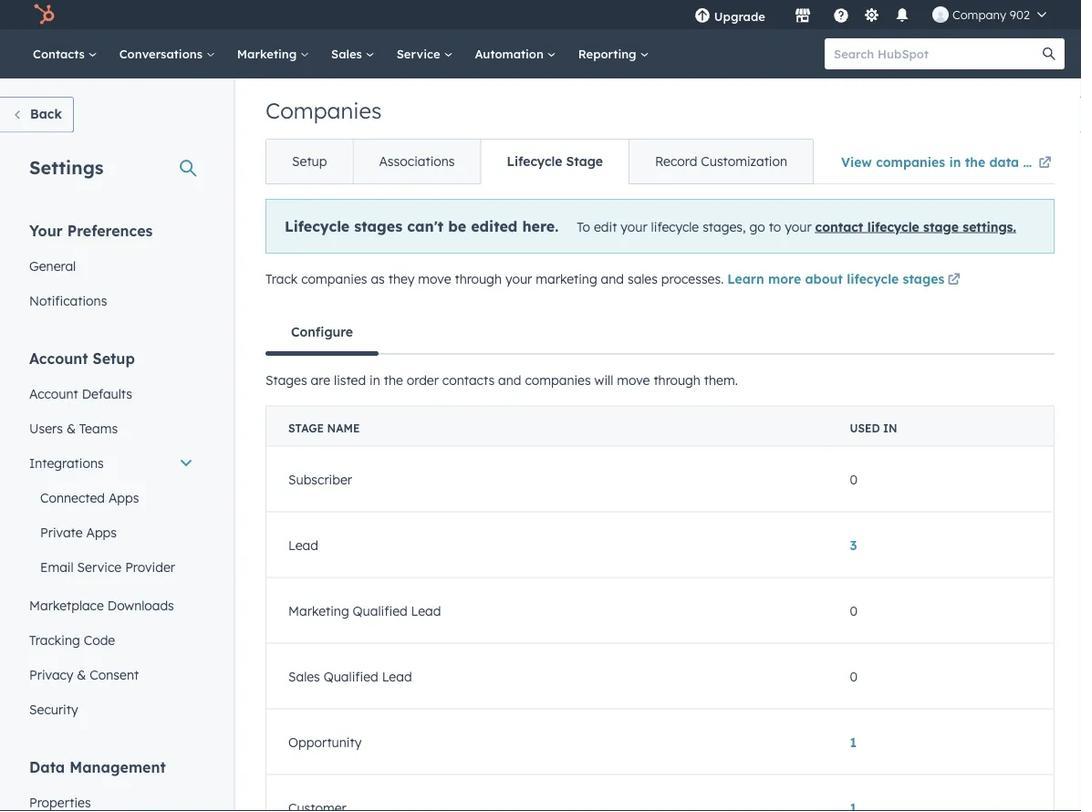 Task type: describe. For each thing, give the bounding box(es) containing it.
marketing
[[536, 271, 598, 287]]

search button
[[1034, 38, 1065, 69]]

view companies in the data model ov link
[[842, 142, 1082, 183]]

account setup element
[[18, 348, 204, 727]]

stage
[[924, 219, 959, 235]]

account setup
[[29, 349, 135, 367]]

marketing for marketing
[[237, 46, 300, 61]]

1 horizontal spatial stages
[[903, 271, 945, 287]]

lead for sales qualified lead
[[382, 668, 412, 684]]

your preferences element
[[18, 220, 204, 318]]

upgrade image
[[695, 8, 711, 25]]

email service provider
[[40, 559, 175, 575]]

lead for marketing qualified lead
[[411, 603, 441, 619]]

data
[[29, 758, 65, 776]]

1 horizontal spatial service
[[397, 46, 444, 61]]

1 button
[[850, 734, 857, 750]]

0 horizontal spatial in
[[370, 372, 380, 388]]

opportunity
[[288, 734, 362, 750]]

lifecycle for stages,
[[651, 219, 699, 235]]

& for privacy
[[77, 667, 86, 683]]

search image
[[1043, 47, 1056, 60]]

view
[[842, 154, 873, 170]]

menu containing company 902
[[682, 0, 1060, 29]]

properties link
[[18, 786, 204, 812]]

be
[[448, 217, 467, 235]]

data management
[[29, 758, 166, 776]]

will
[[595, 372, 614, 388]]

downloads
[[107, 597, 174, 613]]

1
[[850, 734, 857, 750]]

service inside account setup element
[[77, 559, 122, 575]]

0 horizontal spatial your
[[506, 271, 533, 287]]

lifecycle for lifecycle stage
[[507, 153, 563, 169]]

marketing qualified lead
[[288, 603, 441, 619]]

service link
[[386, 29, 464, 79]]

0 horizontal spatial move
[[418, 271, 451, 287]]

security link
[[18, 692, 204, 727]]

reporting
[[579, 46, 640, 61]]

0 vertical spatial stages
[[355, 217, 403, 235]]

teams
[[79, 420, 118, 436]]

model
[[1024, 154, 1064, 170]]

stage inside tab panel
[[288, 421, 324, 435]]

lifecycle for stages
[[847, 271, 899, 287]]

track
[[266, 271, 298, 287]]

defaults
[[82, 386, 132, 402]]

1 0 from the top
[[850, 471, 858, 487]]

to edit your lifecycle stages, go to your contact lifecycle stage settings.
[[577, 219, 1017, 235]]

help button
[[826, 0, 857, 29]]

configure link
[[266, 310, 379, 356]]

edit
[[594, 219, 617, 235]]

navigation containing setup
[[266, 139, 814, 184]]

integrations button
[[18, 446, 204, 481]]

in inside "link"
[[950, 154, 962, 170]]

marketplace
[[29, 597, 104, 613]]

mateo roberts image
[[933, 6, 949, 23]]

connected apps
[[40, 490, 139, 506]]

order
[[407, 372, 439, 388]]

sales for sales qualified lead
[[288, 668, 320, 684]]

move inside tab panel
[[617, 372, 650, 388]]

security
[[29, 702, 78, 718]]

go
[[750, 219, 766, 235]]

provider
[[125, 559, 175, 575]]

0 vertical spatial lead
[[288, 537, 319, 553]]

back
[[30, 106, 62, 122]]

sales
[[628, 271, 658, 287]]

code
[[84, 632, 115, 648]]

management
[[70, 758, 166, 776]]

& for users
[[67, 420, 76, 436]]

associations
[[379, 153, 455, 169]]

privacy
[[29, 667, 73, 683]]

preferences
[[67, 221, 153, 240]]

automation
[[475, 46, 547, 61]]

0 for marketing
[[850, 603, 858, 619]]

account defaults link
[[18, 377, 204, 411]]

private apps
[[40, 524, 117, 540]]

can't
[[407, 217, 444, 235]]

stage name
[[288, 421, 360, 435]]

settings image
[[864, 8, 880, 24]]

more
[[769, 271, 802, 287]]

about
[[806, 271, 843, 287]]

0 vertical spatial and
[[601, 271, 624, 287]]

reporting link
[[568, 29, 660, 79]]

used
[[850, 421, 880, 435]]

name
[[327, 421, 360, 435]]

the inside "link"
[[966, 154, 986, 170]]

automation link
[[464, 29, 568, 79]]

connected
[[40, 490, 105, 506]]

marketing link
[[226, 29, 320, 79]]

consent
[[90, 667, 139, 683]]

0 for sales
[[850, 668, 858, 684]]

notifications link
[[18, 283, 204, 318]]

3 button
[[850, 537, 858, 553]]

upgrade
[[715, 9, 766, 24]]

users & teams
[[29, 420, 118, 436]]

account defaults
[[29, 386, 132, 402]]

through inside tab panel
[[654, 372, 701, 388]]

general link
[[18, 249, 204, 283]]

apps for connected apps
[[109, 490, 139, 506]]

stages are listed in the order contacts and companies will move through them.
[[266, 372, 738, 388]]

users & teams link
[[18, 411, 204, 446]]

marketplace downloads link
[[18, 588, 204, 623]]

sales link
[[320, 29, 386, 79]]

0 vertical spatial through
[[455, 271, 502, 287]]

0 horizontal spatial setup
[[93, 349, 135, 367]]

notifications button
[[887, 0, 918, 29]]

0 vertical spatial setup
[[292, 153, 327, 169]]

your preferences
[[29, 221, 153, 240]]



Task type: locate. For each thing, give the bounding box(es) containing it.
the
[[966, 154, 986, 170], [384, 372, 403, 388]]

link opens in a new window image down stage
[[948, 270, 961, 292]]

link opens in a new window image for stages
[[948, 270, 961, 292]]

move right will
[[617, 372, 650, 388]]

connected apps link
[[18, 481, 204, 515]]

1 vertical spatial lifecycle
[[285, 217, 350, 235]]

tracking code link
[[18, 623, 204, 658]]

menu
[[682, 0, 1060, 29]]

Search HubSpot search field
[[825, 38, 1049, 69]]

0 vertical spatial &
[[67, 420, 76, 436]]

1 vertical spatial setup
[[93, 349, 135, 367]]

link opens in a new window image for data
[[1039, 157, 1052, 170]]

1 vertical spatial account
[[29, 386, 78, 402]]

marketplace downloads
[[29, 597, 174, 613]]

customization
[[701, 153, 788, 169]]

link opens in a new window image inside view companies in the data model ov "link"
[[1039, 152, 1052, 174]]

sales up opportunity at the bottom left of the page
[[288, 668, 320, 684]]

your right edit
[[621, 219, 648, 235]]

stage inside lifecycle stage link
[[566, 153, 603, 169]]

sales inside sales link
[[331, 46, 366, 61]]

the inside tab panel
[[384, 372, 403, 388]]

apps down integrations button
[[109, 490, 139, 506]]

sales
[[331, 46, 366, 61], [288, 668, 320, 684]]

0 vertical spatial marketing
[[237, 46, 300, 61]]

email
[[40, 559, 74, 575]]

setup up account defaults link
[[93, 349, 135, 367]]

1 account from the top
[[29, 349, 88, 367]]

& right privacy
[[77, 667, 86, 683]]

qualified
[[353, 603, 408, 619], [324, 668, 379, 684]]

3
[[850, 537, 858, 553]]

0 up 1
[[850, 668, 858, 684]]

conversations
[[119, 46, 206, 61]]

lifecycle right about
[[847, 271, 899, 287]]

1 horizontal spatial in
[[884, 421, 898, 435]]

companies inside view companies in the data model ov "link"
[[877, 154, 946, 170]]

private apps link
[[18, 515, 204, 550]]

2 vertical spatial companies
[[525, 372, 591, 388]]

0 horizontal spatial sales
[[288, 668, 320, 684]]

1 horizontal spatial lifecycle
[[507, 153, 563, 169]]

configure
[[291, 324, 353, 340]]

1 horizontal spatial companies
[[525, 372, 591, 388]]

and inside tab panel
[[498, 372, 522, 388]]

stages,
[[703, 219, 746, 235]]

conversations link
[[108, 29, 226, 79]]

1 vertical spatial in
[[370, 372, 380, 388]]

apps for private apps
[[86, 524, 117, 540]]

your right the to
[[785, 219, 812, 235]]

companies left will
[[525, 372, 591, 388]]

1 horizontal spatial move
[[617, 372, 650, 388]]

sales up companies
[[331, 46, 366, 61]]

integrations
[[29, 455, 104, 471]]

companies inside tab panel
[[525, 372, 591, 388]]

used in
[[850, 421, 898, 435]]

and right contacts
[[498, 372, 522, 388]]

1 vertical spatial apps
[[86, 524, 117, 540]]

record
[[656, 153, 698, 169]]

marketing up companies
[[237, 46, 300, 61]]

& inside "link"
[[67, 420, 76, 436]]

and
[[601, 271, 624, 287], [498, 372, 522, 388]]

stages down 'contact lifecycle stage settings.' link
[[903, 271, 945, 287]]

2 vertical spatial lead
[[382, 668, 412, 684]]

private
[[40, 524, 83, 540]]

lifecycle left stages,
[[651, 219, 699, 235]]

0 vertical spatial link opens in a new window image
[[1039, 157, 1052, 170]]

0 vertical spatial 0
[[850, 471, 858, 487]]

1 horizontal spatial and
[[601, 271, 624, 287]]

privacy & consent link
[[18, 658, 204, 692]]

2 horizontal spatial in
[[950, 154, 962, 170]]

settings link
[[861, 5, 884, 24]]

your left marketing
[[506, 271, 533, 287]]

settings
[[29, 156, 104, 178]]

2 horizontal spatial your
[[785, 219, 812, 235]]

lifecycle up here.
[[507, 153, 563, 169]]

1 vertical spatial move
[[617, 372, 650, 388]]

0 vertical spatial apps
[[109, 490, 139, 506]]

companies for view
[[877, 154, 946, 170]]

1 vertical spatial through
[[654, 372, 701, 388]]

notifications
[[29, 293, 107, 309]]

stage left name
[[288, 421, 324, 435]]

1 vertical spatial sales
[[288, 668, 320, 684]]

0 horizontal spatial through
[[455, 271, 502, 287]]

and left sales
[[601, 271, 624, 287]]

move
[[418, 271, 451, 287], [617, 372, 650, 388]]

0 vertical spatial account
[[29, 349, 88, 367]]

in right listed
[[370, 372, 380, 388]]

through down edited
[[455, 271, 502, 287]]

0
[[850, 471, 858, 487], [850, 603, 858, 619], [850, 668, 858, 684]]

in right used
[[884, 421, 898, 435]]

link opens in a new window image for stages
[[948, 274, 961, 287]]

learn
[[728, 271, 765, 287]]

0 vertical spatial sales
[[331, 46, 366, 61]]

0 horizontal spatial the
[[384, 372, 403, 388]]

1 horizontal spatial &
[[77, 667, 86, 683]]

they
[[389, 271, 415, 287]]

marketing up "sales qualified lead"
[[288, 603, 349, 619]]

qualified for marketing
[[353, 603, 408, 619]]

setup down companies
[[292, 153, 327, 169]]

0 horizontal spatial &
[[67, 420, 76, 436]]

associations link
[[353, 140, 481, 183]]

companies for track
[[301, 271, 367, 287]]

email service provider link
[[18, 550, 204, 585]]

contacts link
[[22, 29, 108, 79]]

1 horizontal spatial link opens in a new window image
[[1039, 152, 1052, 174]]

link opens in a new window image left ov
[[1039, 157, 1052, 170]]

0 horizontal spatial service
[[77, 559, 122, 575]]

lifecycle left stage
[[868, 219, 920, 235]]

ov
[[1067, 154, 1082, 170]]

stages left the can't
[[355, 217, 403, 235]]

in left data
[[950, 154, 962, 170]]

companies left as
[[301, 271, 367, 287]]

move right they at the top left
[[418, 271, 451, 287]]

1 vertical spatial the
[[384, 372, 403, 388]]

hubspot link
[[22, 4, 68, 26]]

2 vertical spatial in
[[884, 421, 898, 435]]

company
[[953, 7, 1007, 22]]

sales inside tab panel
[[288, 668, 320, 684]]

edited
[[471, 217, 518, 235]]

stages
[[266, 372, 307, 388]]

2 horizontal spatial companies
[[877, 154, 946, 170]]

0 vertical spatial in
[[950, 154, 962, 170]]

qualified down marketing qualified lead
[[324, 668, 379, 684]]

sales qualified lead
[[288, 668, 412, 684]]

tab panel containing stages are listed in the order contacts and companies will move through them.
[[266, 354, 1055, 812]]

listed
[[334, 372, 366, 388]]

1 horizontal spatial sales
[[331, 46, 366, 61]]

1 vertical spatial link opens in a new window image
[[948, 270, 961, 292]]

navigation
[[266, 139, 814, 184]]

help image
[[833, 8, 850, 25]]

0 vertical spatial companies
[[877, 154, 946, 170]]

1 vertical spatial marketing
[[288, 603, 349, 619]]

through
[[455, 271, 502, 287], [654, 372, 701, 388]]

link opens in a new window image inside view companies in the data model ov "link"
[[1039, 157, 1052, 170]]

2 vertical spatial 0
[[850, 668, 858, 684]]

general
[[29, 258, 76, 274]]

the left data
[[966, 154, 986, 170]]

account for account setup
[[29, 349, 88, 367]]

tab panel
[[266, 354, 1055, 812]]

them.
[[705, 372, 738, 388]]

lead
[[288, 537, 319, 553], [411, 603, 441, 619], [382, 668, 412, 684]]

hubspot image
[[33, 4, 55, 26]]

lifecycle stage link
[[481, 140, 629, 183]]

tracking code
[[29, 632, 115, 648]]

link opens in a new window image inside the learn more about lifecycle stages link
[[948, 274, 961, 287]]

the left order
[[384, 372, 403, 388]]

privacy & consent
[[29, 667, 139, 683]]

contact lifecycle stage settings. link
[[816, 219, 1017, 235]]

lifecycle inside "navigation"
[[507, 153, 563, 169]]

1 vertical spatial &
[[77, 667, 86, 683]]

your
[[29, 221, 63, 240]]

1 vertical spatial stages
[[903, 271, 945, 287]]

0 vertical spatial link opens in a new window image
[[1039, 152, 1052, 174]]

are
[[311, 372, 331, 388]]

1 vertical spatial 0
[[850, 603, 858, 619]]

link opens in a new window image left ov
[[1039, 152, 1052, 174]]

subscriber
[[288, 471, 352, 487]]

back link
[[0, 97, 74, 133]]

account up "account defaults"
[[29, 349, 88, 367]]

view companies in the data model ov
[[842, 154, 1082, 170]]

1 vertical spatial and
[[498, 372, 522, 388]]

company 902 button
[[922, 0, 1058, 29]]

1 vertical spatial stage
[[288, 421, 324, 435]]

0 vertical spatial stage
[[566, 153, 603, 169]]

link opens in a new window image for data
[[1039, 152, 1052, 174]]

apps up email service provider
[[86, 524, 117, 540]]

0 horizontal spatial lifecycle
[[285, 217, 350, 235]]

1 vertical spatial service
[[77, 559, 122, 575]]

1 horizontal spatial through
[[654, 372, 701, 388]]

companies
[[877, 154, 946, 170], [301, 271, 367, 287], [525, 372, 591, 388]]

link opens in a new window image down stage
[[948, 274, 961, 287]]

0 horizontal spatial link opens in a new window image
[[948, 270, 961, 292]]

lifecycle
[[651, 219, 699, 235], [868, 219, 920, 235], [847, 271, 899, 287]]

0 down used
[[850, 471, 858, 487]]

3 0 from the top
[[850, 668, 858, 684]]

1 vertical spatial lead
[[411, 603, 441, 619]]

data management element
[[18, 757, 204, 812]]

0 horizontal spatial stages
[[355, 217, 403, 235]]

0 vertical spatial lifecycle
[[507, 153, 563, 169]]

setup
[[292, 153, 327, 169], [93, 349, 135, 367]]

marketing for marketing qualified lead
[[288, 603, 349, 619]]

companies right view
[[877, 154, 946, 170]]

0 down 3 button
[[850, 603, 858, 619]]

1 horizontal spatial link opens in a new window image
[[1039, 157, 1052, 170]]

1 horizontal spatial the
[[966, 154, 986, 170]]

2 0 from the top
[[850, 603, 858, 619]]

through left them.
[[654, 372, 701, 388]]

to
[[577, 219, 591, 235]]

link opens in a new window image
[[1039, 157, 1052, 170], [948, 274, 961, 287]]

your
[[621, 219, 648, 235], [785, 219, 812, 235], [506, 271, 533, 287]]

marketplaces image
[[795, 8, 811, 25]]

lifecycle up track
[[285, 217, 350, 235]]

record customization
[[656, 153, 788, 169]]

& right users
[[67, 420, 76, 436]]

account up users
[[29, 386, 78, 402]]

1 vertical spatial qualified
[[324, 668, 379, 684]]

2 account from the top
[[29, 386, 78, 402]]

1 vertical spatial link opens in a new window image
[[948, 274, 961, 287]]

account for account defaults
[[29, 386, 78, 402]]

marketplaces button
[[784, 0, 822, 29]]

service down private apps link
[[77, 559, 122, 575]]

track companies as they move through your marketing and sales processes.
[[266, 271, 728, 287]]

properties
[[29, 795, 91, 811]]

setup link
[[267, 140, 353, 183]]

1 vertical spatial companies
[[301, 271, 367, 287]]

0 horizontal spatial stage
[[288, 421, 324, 435]]

link opens in a new window image
[[1039, 152, 1052, 174], [948, 270, 961, 292]]

stage up to
[[566, 153, 603, 169]]

qualified for sales
[[324, 668, 379, 684]]

0 horizontal spatial and
[[498, 372, 522, 388]]

0 vertical spatial service
[[397, 46, 444, 61]]

service
[[397, 46, 444, 61], [77, 559, 122, 575]]

0 horizontal spatial companies
[[301, 271, 367, 287]]

1 horizontal spatial setup
[[292, 153, 327, 169]]

learn more about lifecycle stages
[[728, 271, 945, 287]]

lifecycle for lifecycle stages can't be edited here.
[[285, 217, 350, 235]]

1 horizontal spatial your
[[621, 219, 648, 235]]

contact
[[816, 219, 864, 235]]

0 horizontal spatial link opens in a new window image
[[948, 274, 961, 287]]

record customization link
[[629, 140, 813, 183]]

service right sales link
[[397, 46, 444, 61]]

&
[[67, 420, 76, 436], [77, 667, 86, 683]]

1 horizontal spatial stage
[[566, 153, 603, 169]]

0 vertical spatial move
[[418, 271, 451, 287]]

0 vertical spatial qualified
[[353, 603, 408, 619]]

sales for sales
[[331, 46, 366, 61]]

notifications image
[[895, 8, 911, 25]]

qualified up "sales qualified lead"
[[353, 603, 408, 619]]

to
[[769, 219, 782, 235]]

0 vertical spatial the
[[966, 154, 986, 170]]

contacts
[[33, 46, 88, 61]]



Task type: vqa. For each thing, say whether or not it's contained in the screenshot.
right that
no



